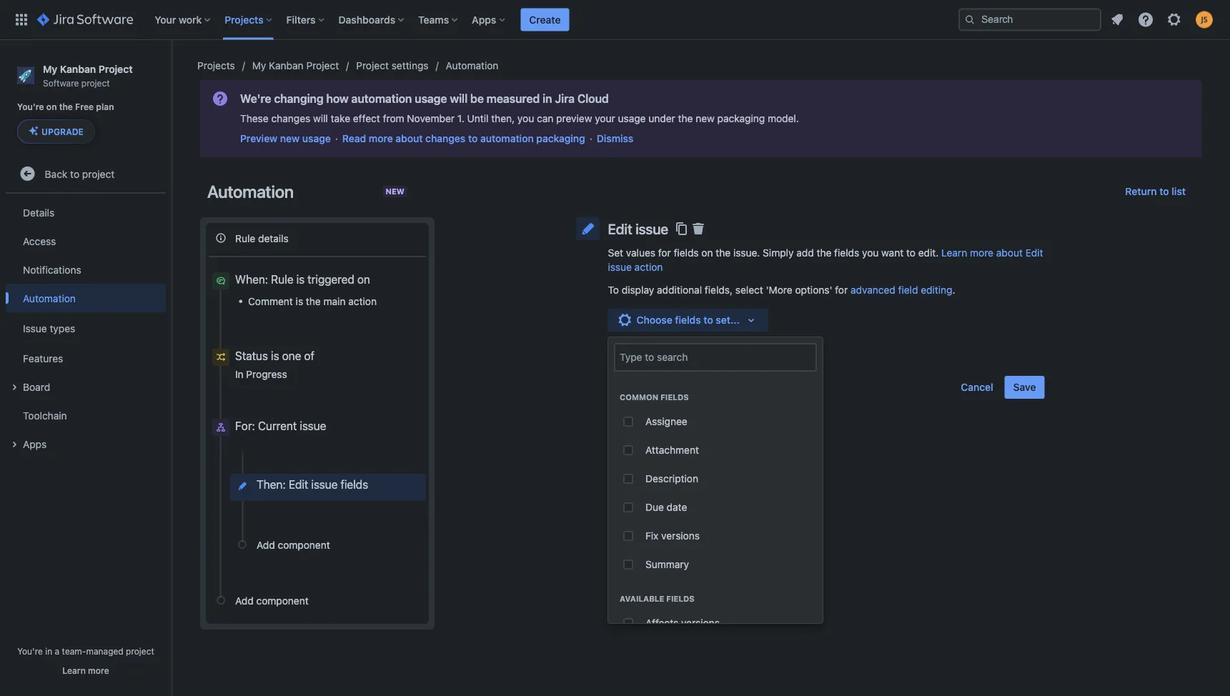 Task type: describe. For each thing, give the bounding box(es) containing it.
Type to search field
[[615, 345, 816, 370]]

projects link
[[197, 57, 235, 74]]

automation link for notifications
[[6, 284, 166, 312]]

choose
[[636, 314, 672, 326]]

banner containing your work
[[0, 0, 1230, 40]]

settings
[[392, 60, 429, 71]]

display
[[622, 284, 654, 296]]

plan
[[96, 102, 114, 112]]

issue types link
[[6, 312, 166, 344]]

group containing details
[[6, 194, 166, 463]]

duplicate image
[[673, 220, 690, 237]]

more options
[[621, 348, 685, 360]]

issue inside button
[[311, 478, 338, 491]]

delete image
[[405, 477, 422, 495]]

values
[[626, 247, 655, 259]]

of
[[304, 349, 314, 362]]

projects for projects popup button
[[225, 14, 263, 25]]

1 horizontal spatial automation
[[480, 133, 534, 144]]

return to list
[[1125, 185, 1186, 197]]

features
[[23, 352, 63, 364]]

set...
[[716, 314, 740, 326]]

cancel button
[[952, 376, 1002, 399]]

features link
[[6, 344, 166, 373]]

is for the
[[296, 295, 303, 307]]

to display additional fields, select 'more options' for advanced field editing .
[[608, 284, 955, 296]]

rule inside button
[[235, 232, 255, 244]]

kanban for my kanban project
[[269, 60, 304, 71]]

you inside we're changing how automation usage will be measured in jira cloud these changes will take effect from november 1. until then, you can preview your usage under the new packaging model.
[[517, 113, 534, 124]]

you're for you're in a team-managed project
[[17, 646, 43, 656]]

additional
[[657, 284, 702, 296]]

settings image
[[1166, 11, 1183, 28]]

choose fields to set...
[[636, 314, 740, 326]]

preview
[[556, 113, 592, 124]]

common fields group
[[608, 377, 823, 583]]

available fields group
[[608, 579, 823, 696]]

my for my kanban project software project
[[43, 63, 57, 75]]

changes inside we're changing how automation usage will be measured in jira cloud these changes will take effect from november 1. until then, you can preview your usage under the new packaging model.
[[271, 113, 310, 124]]

upgrade
[[41, 127, 84, 137]]

set values for fields on the issue. simply add the fields you want to edit.
[[608, 247, 939, 259]]

new
[[386, 187, 405, 196]]

dismiss
[[597, 133, 634, 144]]

dismiss button
[[597, 132, 634, 146]]

0 vertical spatial component
[[278, 539, 330, 551]]

main
[[323, 295, 346, 307]]

for:
[[235, 419, 255, 433]]

notifications link
[[6, 255, 166, 284]]

more for learn more
[[88, 665, 109, 675]]

your profile and settings image
[[1196, 11, 1213, 28]]

for: current issue
[[235, 419, 326, 433]]

editing
[[921, 284, 952, 296]]

2 · from the left
[[589, 133, 592, 144]]

advanced
[[851, 284, 895, 296]]

description
[[645, 473, 698, 485]]

summary
[[645, 559, 689, 570]]

0 vertical spatial will
[[450, 92, 468, 105]]

project inside 'back to project' link
[[82, 168, 115, 180]]

the left "free"
[[59, 102, 73, 112]]

1 vertical spatial you
[[862, 247, 879, 259]]

fields down duplicate image
[[674, 247, 699, 259]]

in
[[235, 368, 243, 380]]

projects button
[[220, 8, 278, 31]]

primary element
[[9, 0, 958, 40]]

1 horizontal spatial add
[[257, 539, 275, 551]]

project settings link
[[356, 57, 429, 74]]

return
[[1125, 185, 1157, 197]]

edit.
[[918, 247, 939, 259]]

model.
[[768, 113, 799, 124]]

fields right add
[[834, 247, 859, 259]]

0 horizontal spatial in
[[45, 646, 52, 656]]

to left edit.
[[906, 247, 916, 259]]

issue inside learn more about edit issue action
[[608, 261, 632, 273]]

1 vertical spatial packaging
[[536, 133, 585, 144]]

delete image
[[690, 220, 707, 237]]

edit issue
[[608, 220, 668, 237]]

the left issue.
[[716, 247, 731, 259]]

fix versions button
[[608, 522, 823, 550]]

take
[[331, 113, 350, 124]]

new inside we're changing how automation usage will be measured in jira cloud these changes will take effect from november 1. until then, you can preview your usage under the new packaging model.
[[696, 113, 715, 124]]

access
[[23, 235, 56, 247]]

0 vertical spatial more
[[369, 133, 393, 144]]

read
[[342, 133, 366, 144]]

0 vertical spatial add component button
[[230, 532, 426, 557]]

read more about changes to automation packaging button
[[342, 132, 585, 146]]

apps button
[[468, 8, 511, 31]]

field
[[898, 284, 918, 296]]

fields inside popup button
[[675, 314, 701, 326]]

when:
[[235, 273, 268, 286]]

attachment
[[645, 444, 699, 456]]

create button
[[521, 8, 569, 31]]

available
[[620, 594, 664, 604]]

more
[[621, 348, 646, 360]]

access link
[[6, 227, 166, 255]]

0 vertical spatial usage
[[415, 92, 447, 105]]

0 horizontal spatial action
[[348, 295, 377, 307]]

details
[[23, 206, 55, 218]]

issue.
[[733, 247, 760, 259]]

progress
[[246, 368, 287, 380]]

details link
[[6, 198, 166, 227]]

notifications image
[[1109, 11, 1126, 28]]

1 vertical spatial changes
[[425, 133, 466, 144]]

dashboards button
[[334, 8, 410, 31]]

toolchain
[[23, 409, 67, 421]]

want
[[881, 247, 904, 259]]

date
[[667, 501, 687, 513]]

one
[[282, 349, 301, 362]]

fields up 'assignee'
[[661, 393, 689, 402]]

expand image
[[743, 312, 760, 329]]

preview new usage · read more about changes to automation packaging · dismiss
[[240, 133, 634, 144]]

effect
[[353, 113, 380, 124]]

changing
[[274, 92, 324, 105]]

apps inside button
[[23, 438, 47, 450]]

project settings
[[356, 60, 429, 71]]

your work
[[155, 14, 202, 25]]

learn for learn more
[[62, 665, 86, 675]]

1 horizontal spatial for
[[835, 284, 848, 296]]

learn for learn more about edit issue action
[[941, 247, 967, 259]]

Search field
[[958, 8, 1101, 31]]

triggered
[[307, 273, 354, 286]]

issue
[[23, 322, 47, 334]]

0 vertical spatial add component
[[257, 539, 330, 551]]

0 vertical spatial for
[[658, 247, 671, 259]]

your work button
[[150, 8, 216, 31]]

until
[[467, 113, 489, 124]]

for: current issue button
[[209, 415, 426, 442]]

preview new usage button
[[240, 132, 331, 146]]

2 horizontal spatial usage
[[618, 113, 646, 124]]

november
[[407, 113, 455, 124]]

team-
[[62, 646, 86, 656]]

options'
[[795, 284, 832, 296]]

current
[[258, 419, 297, 433]]

then:
[[257, 478, 286, 491]]

then: edit issue fields button
[[230, 474, 426, 501]]

assignee
[[645, 416, 687, 427]]

issue inside 'button'
[[300, 419, 326, 433]]

status
[[235, 349, 268, 362]]



Task type: locate. For each thing, give the bounding box(es) containing it.
2 vertical spatial more
[[88, 665, 109, 675]]

the
[[59, 102, 73, 112], [678, 113, 693, 124], [716, 247, 731, 259], [817, 247, 832, 259], [306, 295, 321, 307]]

duplicate image
[[388, 477, 405, 495]]

automation link up types
[[6, 284, 166, 312]]

learn more about edit issue action
[[608, 247, 1043, 273]]

1 vertical spatial will
[[313, 113, 328, 124]]

will left be
[[450, 92, 468, 105]]

1 horizontal spatial about
[[996, 247, 1023, 259]]

comment is the main action
[[248, 295, 377, 307]]

expand image inside board button
[[6, 379, 23, 396]]

filters button
[[282, 8, 330, 31]]

2 vertical spatial edit
[[289, 478, 308, 491]]

0 vertical spatial rule
[[235, 232, 255, 244]]

0 vertical spatial automation
[[351, 92, 412, 105]]

your
[[155, 14, 176, 25]]

you left can
[[517, 113, 534, 124]]

is up comment is the main action
[[296, 273, 305, 286]]

1.
[[457, 113, 464, 124]]

free
[[75, 102, 94, 112]]

0 horizontal spatial changes
[[271, 113, 310, 124]]

2 horizontal spatial more
[[970, 247, 994, 259]]

1 expand image from the top
[[6, 379, 23, 396]]

is left the one
[[271, 349, 279, 362]]

1 vertical spatial component
[[256, 595, 309, 606]]

1 horizontal spatial learn
[[941, 247, 967, 259]]

types
[[50, 322, 75, 334]]

cloud
[[577, 92, 609, 105]]

2 vertical spatial project
[[126, 646, 154, 656]]

0 vertical spatial apps
[[472, 14, 496, 25]]

automation link up be
[[446, 57, 499, 74]]

choose fields to set... button
[[608, 309, 768, 332]]

0 horizontal spatial learn
[[62, 665, 86, 675]]

project up details link
[[82, 168, 115, 180]]

fields,
[[705, 284, 733, 296]]

sidebar navigation image
[[156, 57, 187, 86]]

board button
[[6, 373, 166, 401]]

0 vertical spatial add
[[257, 539, 275, 551]]

to
[[468, 133, 478, 144], [70, 168, 79, 180], [1160, 185, 1169, 197], [906, 247, 916, 259], [704, 314, 713, 326]]

automation for project settings
[[446, 60, 499, 71]]

apps
[[472, 14, 496, 25], [23, 438, 47, 450]]

about
[[396, 133, 423, 144], [996, 247, 1023, 259]]

1 horizontal spatial automation link
[[446, 57, 499, 74]]

you're for you're on the free plan
[[17, 102, 44, 112]]

changes up preview new usage button
[[271, 113, 310, 124]]

1 horizontal spatial more
[[369, 133, 393, 144]]

0 vertical spatial new
[[696, 113, 715, 124]]

0 horizontal spatial apps
[[23, 438, 47, 450]]

my up the software
[[43, 63, 57, 75]]

will
[[450, 92, 468, 105], [313, 113, 328, 124]]

0 vertical spatial learn
[[941, 247, 967, 259]]

0 horizontal spatial you
[[517, 113, 534, 124]]

my inside the my kanban project software project
[[43, 63, 57, 75]]

projects right sidebar navigation icon
[[197, 60, 235, 71]]

usage up dismiss
[[618, 113, 646, 124]]

action
[[634, 261, 663, 273], [348, 295, 377, 307]]

0 horizontal spatial automation
[[351, 92, 412, 105]]

learn more
[[62, 665, 109, 675]]

project inside the my kanban project software project
[[98, 63, 133, 75]]

1 vertical spatial edit
[[1025, 247, 1043, 259]]

new right under
[[696, 113, 715, 124]]

kanban up changing at the left of page
[[269, 60, 304, 71]]

will left the "take"
[[313, 113, 328, 124]]

you're left a at left
[[17, 646, 43, 656]]

work
[[179, 14, 202, 25]]

automation link for project settings
[[446, 57, 499, 74]]

0 vertical spatial automation link
[[446, 57, 499, 74]]

new
[[696, 113, 715, 124], [280, 133, 300, 144]]

in left jira
[[543, 92, 552, 105]]

more inside learn more about edit issue action
[[970, 247, 994, 259]]

dashboards
[[338, 14, 395, 25]]

is down when: rule is triggered on
[[296, 295, 303, 307]]

changes down november
[[425, 133, 466, 144]]

configure image
[[616, 312, 634, 329]]

appswitcher icon image
[[13, 11, 30, 28]]

1 horizontal spatial packaging
[[717, 113, 765, 124]]

my inside "link"
[[252, 60, 266, 71]]

rule left "details"
[[235, 232, 255, 244]]

about inside learn more about edit issue action
[[996, 247, 1023, 259]]

1 horizontal spatial automation
[[207, 182, 294, 202]]

1 vertical spatial add component
[[235, 595, 309, 606]]

my
[[252, 60, 266, 71], [43, 63, 57, 75]]

fields left duplicate icon
[[341, 478, 368, 491]]

issue up the values
[[636, 220, 668, 237]]

versions right affects
[[681, 617, 720, 629]]

search image
[[964, 14, 976, 25]]

1 vertical spatial project
[[82, 168, 115, 180]]

group
[[6, 194, 166, 463]]

affects versions
[[645, 617, 720, 629]]

how
[[326, 92, 349, 105]]

automation down then,
[[480, 133, 534, 144]]

1 horizontal spatial usage
[[415, 92, 447, 105]]

you left want
[[862, 247, 879, 259]]

1 vertical spatial new
[[280, 133, 300, 144]]

automation up the 'rule details'
[[207, 182, 294, 202]]

more down managed
[[88, 665, 109, 675]]

add
[[257, 539, 275, 551], [235, 595, 254, 606]]

in left a at left
[[45, 646, 52, 656]]

my kanban project
[[252, 60, 339, 71]]

1 vertical spatial rule
[[271, 273, 293, 286]]

2 vertical spatial is
[[271, 349, 279, 362]]

0 vertical spatial you
[[517, 113, 534, 124]]

project up "plan"
[[81, 78, 110, 88]]

you're
[[17, 102, 44, 112], [17, 646, 43, 656]]

1 vertical spatial about
[[996, 247, 1023, 259]]

on up 'upgrade' button
[[46, 102, 57, 112]]

the left main
[[306, 295, 321, 307]]

projects
[[225, 14, 263, 25], [197, 60, 235, 71]]

.
[[952, 284, 955, 296]]

kanban inside the my kanban project software project
[[60, 63, 96, 75]]

rule details button
[[209, 226, 426, 250]]

learn inside button
[[62, 665, 86, 675]]

save
[[1013, 381, 1036, 393]]

projects for projects link
[[197, 60, 235, 71]]

action inside learn more about edit issue action
[[634, 261, 663, 273]]

my for my kanban project
[[252, 60, 266, 71]]

1 vertical spatial apps
[[23, 438, 47, 450]]

software
[[43, 78, 79, 88]]

help image
[[1137, 11, 1154, 28]]

a
[[55, 646, 59, 656]]

versions inside button
[[681, 617, 720, 629]]

to left set...
[[704, 314, 713, 326]]

measured
[[487, 92, 540, 105]]

edit inside button
[[289, 478, 308, 491]]

0 horizontal spatial automation
[[23, 292, 76, 304]]

1 horizontal spatial kanban
[[269, 60, 304, 71]]

2 expand image from the top
[[6, 436, 23, 453]]

on for when: rule is triggered on
[[357, 273, 370, 286]]

1 vertical spatial learn
[[62, 665, 86, 675]]

add component button
[[230, 532, 426, 557], [209, 588, 426, 613]]

is for one
[[271, 349, 279, 362]]

more for learn more about edit issue action
[[970, 247, 994, 259]]

2 horizontal spatial edit
[[1025, 247, 1043, 259]]

0 horizontal spatial new
[[280, 133, 300, 144]]

apps inside dropdown button
[[472, 14, 496, 25]]

learn down team-
[[62, 665, 86, 675]]

fields down additional
[[675, 314, 701, 326]]

usage
[[415, 92, 447, 105], [618, 113, 646, 124], [302, 133, 331, 144]]

more
[[369, 133, 393, 144], [970, 247, 994, 259], [88, 665, 109, 675]]

kanban
[[269, 60, 304, 71], [60, 63, 96, 75]]

action right main
[[348, 295, 377, 307]]

fields up 'affects versions'
[[666, 594, 695, 604]]

0 horizontal spatial will
[[313, 113, 328, 124]]

0 vertical spatial you're
[[17, 102, 44, 112]]

0 horizontal spatial rule
[[235, 232, 255, 244]]

1 horizontal spatial ·
[[589, 133, 592, 144]]

more right edit.
[[970, 247, 994, 259]]

expand image inside apps button
[[6, 436, 23, 453]]

1 vertical spatial automation
[[207, 182, 294, 202]]

back to project link
[[6, 160, 166, 188]]

packaging inside we're changing how automation usage will be measured in jira cloud these changes will take effect from november 1. until then, you can preview your usage under the new packaging model.
[[717, 113, 765, 124]]

1 you're from the top
[[17, 102, 44, 112]]

to left list
[[1160, 185, 1169, 197]]

learn inside learn more about edit issue action
[[941, 247, 967, 259]]

expand image down toolchain
[[6, 436, 23, 453]]

1 vertical spatial projects
[[197, 60, 235, 71]]

packaging left model.
[[717, 113, 765, 124]]

1 vertical spatial add component button
[[209, 588, 426, 613]]

2 you're from the top
[[17, 646, 43, 656]]

1 vertical spatial for
[[835, 284, 848, 296]]

2 horizontal spatial automation
[[446, 60, 499, 71]]

issue right current
[[300, 419, 326, 433]]

component
[[278, 539, 330, 551], [256, 595, 309, 606]]

banner
[[0, 0, 1230, 40]]

0 horizontal spatial more
[[88, 665, 109, 675]]

project left settings
[[356, 60, 389, 71]]

0 horizontal spatial on
[[46, 102, 57, 112]]

0 horizontal spatial add
[[235, 595, 254, 606]]

the right add
[[817, 247, 832, 259]]

1 vertical spatial is
[[296, 295, 303, 307]]

issue right then:
[[311, 478, 338, 491]]

0 vertical spatial on
[[46, 102, 57, 112]]

0 vertical spatial project
[[81, 78, 110, 88]]

common
[[620, 393, 658, 402]]

1 horizontal spatial will
[[450, 92, 468, 105]]

for right the values
[[658, 247, 671, 259]]

versions
[[661, 530, 700, 542], [681, 617, 720, 629]]

is inside status is one of in progress
[[271, 349, 279, 362]]

· left dismiss
[[589, 133, 592, 144]]

for right options'
[[835, 284, 848, 296]]

rule up comment
[[271, 273, 293, 286]]

versions for affects versions
[[681, 617, 720, 629]]

1 vertical spatial expand image
[[6, 436, 23, 453]]

0 vertical spatial expand image
[[6, 379, 23, 396]]

to inside popup button
[[704, 314, 713, 326]]

packaging down preview
[[536, 133, 585, 144]]

apps down toolchain
[[23, 438, 47, 450]]

on for set values for fields on the issue. simply add the fields you want to edit.
[[701, 247, 713, 259]]

1 · from the left
[[335, 133, 338, 144]]

on right "triggered" in the top left of the page
[[357, 273, 370, 286]]

2 vertical spatial on
[[357, 273, 370, 286]]

when: rule is triggered on
[[235, 273, 370, 286]]

project for my kanban project software project
[[98, 63, 133, 75]]

0 horizontal spatial packaging
[[536, 133, 585, 144]]

0 vertical spatial changes
[[271, 113, 310, 124]]

kanban for my kanban project software project
[[60, 63, 96, 75]]

expand image down 'features'
[[6, 379, 23, 396]]

you
[[517, 113, 534, 124], [862, 247, 879, 259]]

action down the values
[[634, 261, 663, 273]]

0 horizontal spatial my
[[43, 63, 57, 75]]

set
[[608, 247, 623, 259]]

then,
[[491, 113, 515, 124]]

edit issue image
[[579, 220, 596, 237]]

0 horizontal spatial for
[[658, 247, 671, 259]]

automation for notifications
[[23, 292, 76, 304]]

to right back
[[70, 168, 79, 180]]

you're in a team-managed project
[[17, 646, 154, 656]]

new right preview
[[280, 133, 300, 144]]

select
[[735, 284, 763, 296]]

automation up from
[[351, 92, 412, 105]]

on down delete image
[[701, 247, 713, 259]]

1 vertical spatial add
[[235, 595, 254, 606]]

edit
[[608, 220, 632, 237], [1025, 247, 1043, 259], [289, 478, 308, 491]]

affects versions button
[[608, 609, 823, 638]]

kanban inside "link"
[[269, 60, 304, 71]]

versions inside button
[[661, 530, 700, 542]]

automation down notifications
[[23, 292, 76, 304]]

issue
[[636, 220, 668, 237], [608, 261, 632, 273], [300, 419, 326, 433], [311, 478, 338, 491]]

1 horizontal spatial my
[[252, 60, 266, 71]]

1 vertical spatial automation link
[[6, 284, 166, 312]]

edit inside learn more about edit issue action
[[1025, 247, 1043, 259]]

issue down set
[[608, 261, 632, 273]]

fix
[[645, 530, 659, 542]]

packaging
[[717, 113, 765, 124], [536, 133, 585, 144]]

projects right work
[[225, 14, 263, 25]]

my kanban project software project
[[43, 63, 133, 88]]

1 horizontal spatial you
[[862, 247, 879, 259]]

1 horizontal spatial apps
[[472, 14, 496, 25]]

advanced field editing link
[[851, 284, 952, 296]]

preview
[[240, 133, 277, 144]]

expand image
[[6, 379, 23, 396], [6, 436, 23, 453]]

project up "plan"
[[98, 63, 133, 75]]

0 vertical spatial packaging
[[717, 113, 765, 124]]

0 vertical spatial automation
[[446, 60, 499, 71]]

0 horizontal spatial ·
[[335, 133, 338, 144]]

0 vertical spatial edit
[[608, 220, 632, 237]]

1 horizontal spatial edit
[[608, 220, 632, 237]]

the right under
[[678, 113, 693, 124]]

versions for fix versions
[[661, 530, 700, 542]]

add component
[[257, 539, 330, 551], [235, 595, 309, 606]]

expand image for apps
[[6, 436, 23, 453]]

you're on the free plan
[[17, 102, 114, 112]]

project for my kanban project
[[306, 60, 339, 71]]

be
[[470, 92, 484, 105]]

you're up 'upgrade' button
[[17, 102, 44, 112]]

usage up november
[[415, 92, 447, 105]]

more options button
[[604, 346, 1045, 363]]

· left read
[[335, 133, 338, 144]]

project inside the my kanban project software project
[[81, 78, 110, 88]]

the inside we're changing how automation usage will be measured in jira cloud these changes will take effect from november 1. until then, you can preview your usage under the new packaging model.
[[678, 113, 693, 124]]

project inside "link"
[[306, 60, 339, 71]]

options
[[649, 348, 685, 360]]

project right managed
[[126, 646, 154, 656]]

kanban up the software
[[60, 63, 96, 75]]

issue types
[[23, 322, 75, 334]]

my kanban project link
[[252, 57, 339, 74]]

in inside we're changing how automation usage will be measured in jira cloud these changes will take effect from november 1. until then, you can preview your usage under the new packaging model.
[[543, 92, 552, 105]]

expand image
[[604, 346, 621, 363]]

·
[[335, 133, 338, 144], [589, 133, 592, 144]]

changes
[[271, 113, 310, 124], [425, 133, 466, 144]]

more inside button
[[88, 665, 109, 675]]

1 horizontal spatial changes
[[425, 133, 466, 144]]

automation inside we're changing how automation usage will be measured in jira cloud these changes will take effect from november 1. until then, you can preview your usage under the new packaging model.
[[351, 92, 412, 105]]

fields inside button
[[341, 478, 368, 491]]

details
[[258, 232, 289, 244]]

0 horizontal spatial project
[[98, 63, 133, 75]]

0 vertical spatial about
[[396, 133, 423, 144]]

apps right teams "popup button"
[[472, 14, 496, 25]]

teams
[[418, 14, 449, 25]]

versions right fix
[[661, 530, 700, 542]]

1 vertical spatial you're
[[17, 646, 43, 656]]

2 horizontal spatial on
[[701, 247, 713, 259]]

to inside button
[[1160, 185, 1169, 197]]

2 horizontal spatial project
[[356, 60, 389, 71]]

2 vertical spatial usage
[[302, 133, 331, 144]]

jira
[[555, 92, 575, 105]]

projects inside popup button
[[225, 14, 263, 25]]

save button
[[1005, 376, 1045, 399]]

1 horizontal spatial in
[[543, 92, 552, 105]]

jira software image
[[37, 11, 133, 28], [37, 11, 133, 28]]

notifications
[[23, 264, 81, 275]]

1 vertical spatial usage
[[618, 113, 646, 124]]

my up we're
[[252, 60, 266, 71]]

0 horizontal spatial automation link
[[6, 284, 166, 312]]

more down from
[[369, 133, 393, 144]]

2 vertical spatial automation
[[23, 292, 76, 304]]

to down until
[[468, 133, 478, 144]]

0 vertical spatial is
[[296, 273, 305, 286]]

usage down the "take"
[[302, 133, 331, 144]]

1 horizontal spatial rule
[[271, 273, 293, 286]]

we're
[[240, 92, 271, 105]]

upgrade button
[[18, 120, 94, 143]]

automation up be
[[446, 60, 499, 71]]

teams button
[[414, 8, 463, 31]]

expand image for board
[[6, 379, 23, 396]]

1 vertical spatial action
[[348, 295, 377, 307]]

0 horizontal spatial about
[[396, 133, 423, 144]]

project up the how
[[306, 60, 339, 71]]

learn right edit.
[[941, 247, 967, 259]]

0 horizontal spatial edit
[[289, 478, 308, 491]]



Task type: vqa. For each thing, say whether or not it's contained in the screenshot.
versions within the Common fields group
yes



